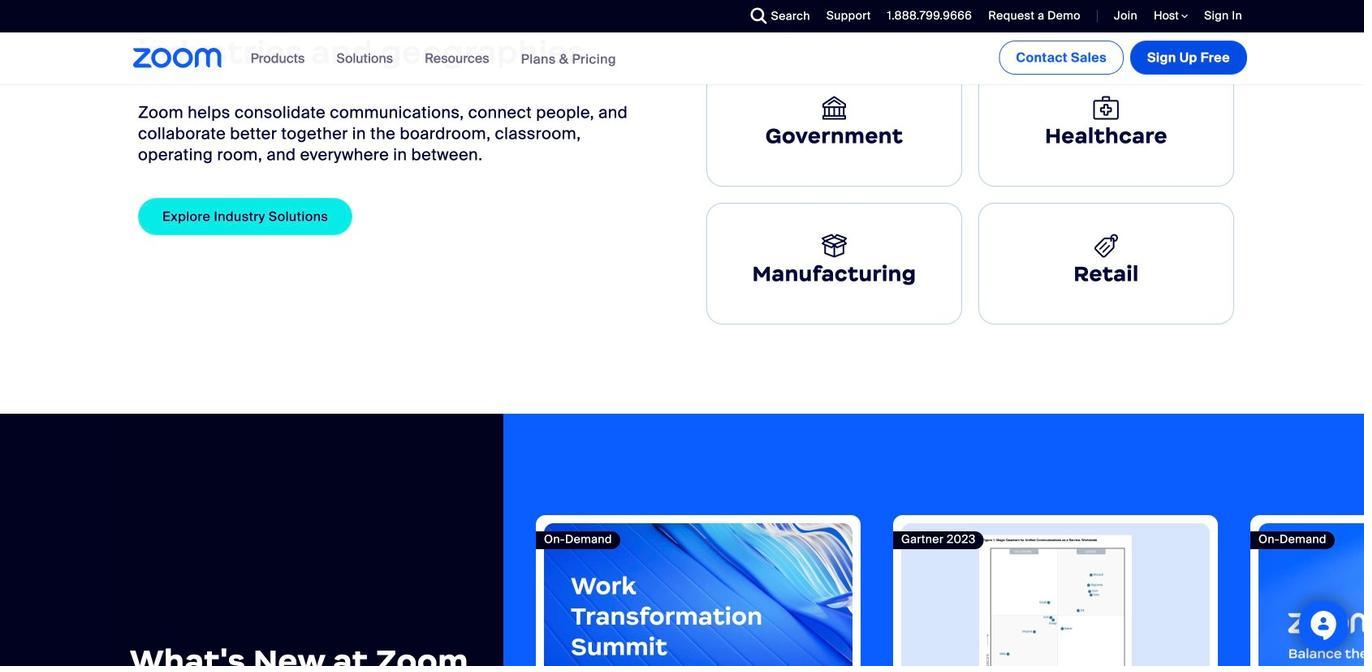Task type: describe. For each thing, give the bounding box(es) containing it.
zoom logo image
[[133, 48, 222, 68]]

2 / 5 element
[[893, 516, 1218, 667]]

a recognized magic quadrant leader! image
[[901, 524, 1210, 667]]

1 / 5 element
[[536, 516, 861, 667]]

meetings navigation
[[996, 32, 1251, 78]]

product information navigation
[[238, 32, 628, 86]]



Task type: locate. For each thing, give the bounding box(es) containing it.
3 / 5 element
[[1251, 516, 1364, 667]]

banner
[[114, 32, 1251, 86]]

catch all the innovation from zoomtopia image
[[1259, 524, 1364, 667]]

unlock ai's full potential within your organization image
[[544, 524, 853, 667]]

tab list
[[698, 0, 1243, 333]]



Task type: vqa. For each thing, say whether or not it's contained in the screenshot.
2 / 5 'element'
yes



